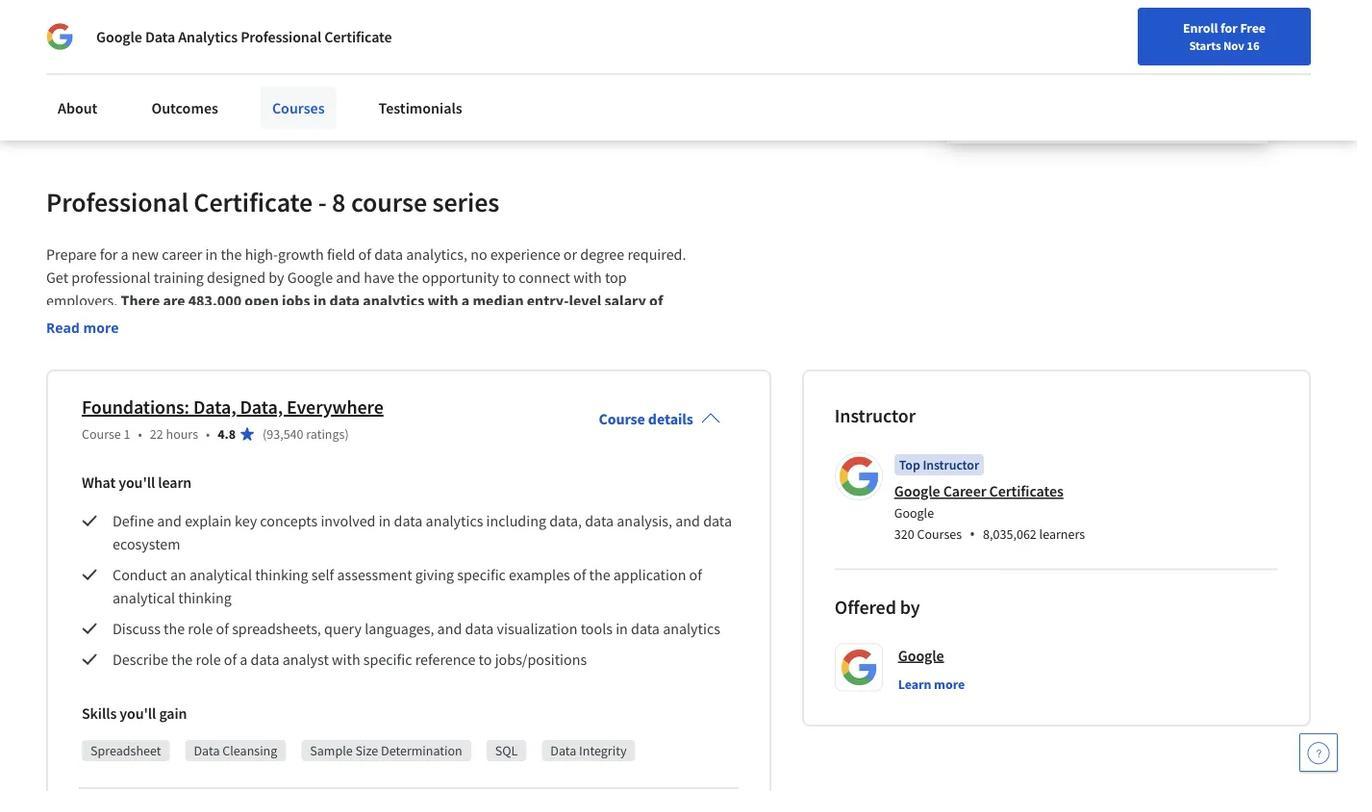 Task type: vqa. For each thing, say whether or not it's contained in the screenshot.
media
yes



Task type: describe. For each thing, give the bounding box(es) containing it.
growth
[[278, 245, 324, 264]]

key
[[235, 511, 257, 530]]

0 vertical spatial courses
[[272, 98, 325, 117]]

courses inside top instructor google career certificates google 320 courses • 8,035,062 learners
[[918, 525, 962, 543]]

analytics inside define and explain key concepts involved in data analytics including data, data analysis, and data ecosystem
[[426, 511, 483, 530]]

0 horizontal spatial your
[[219, 43, 248, 62]]

about
[[58, 98, 98, 117]]

in inside define and explain key concepts involved in data analytics including data, data analysis, and data ecosystem
[[379, 511, 391, 530]]

discuss
[[113, 619, 161, 638]]

4.8
[[218, 426, 236, 443]]

prepare
[[46, 245, 97, 264]]

professional certificate - 8 course series
[[46, 186, 500, 219]]

1 vertical spatial analytical
[[113, 588, 175, 607]]

size
[[356, 742, 378, 760]]

free
[[1241, 19, 1266, 37]]

required.
[[628, 245, 687, 264]]

data cleansing
[[194, 742, 277, 760]]

to inside prepare for a new career in the high-growth field of data analytics, no experience or degree required. get professional training designed by google and have the opportunity to connect with top employers.
[[503, 268, 516, 287]]

hours
[[166, 426, 198, 443]]

everywhere
[[287, 395, 384, 419]]

courses link
[[261, 87, 336, 129]]

analyst
[[283, 650, 329, 669]]

google up learn
[[899, 646, 945, 665]]

you'll for learn
[[119, 473, 155, 492]]

data down 'spreadsheets,'
[[251, 650, 280, 669]]

prepare for a new career in the high-growth field of data analytics, no experience or degree required. get professional training designed by google and have the opportunity to connect with top employers.
[[46, 245, 690, 310]]

visualization
[[497, 619, 578, 638]]

course details button
[[584, 382, 736, 455]]

career
[[944, 482, 987, 501]]

in inside add this credential to your linkedin profile, resume, or cv share it on social media and in your performance review
[[263, 66, 275, 85]]

salary
[[605, 291, 647, 310]]

an
[[170, 565, 186, 584]]

specific inside conduct an analytical thinking self assessment giving specific examples of the application of analytical thinking
[[457, 565, 506, 584]]

analytics inside there are 483,000 open jobs in data analytics with a median entry-level salary of $92,000.¹
[[363, 291, 425, 310]]

role for a
[[196, 650, 221, 669]]

data inside there are 483,000 open jobs in data analytics with a median entry-level salary of $92,000.¹
[[330, 291, 360, 310]]

field
[[327, 245, 355, 264]]

and up ecosystem
[[157, 511, 182, 530]]

get
[[46, 268, 68, 287]]

google career certificates image
[[838, 455, 880, 498]]

foundations:
[[82, 395, 190, 419]]

the up designed
[[221, 245, 242, 264]]

skills
[[82, 704, 117, 723]]

top
[[900, 456, 921, 474]]

data up reference
[[465, 619, 494, 638]]

conduct
[[113, 565, 167, 584]]

1
[[124, 426, 130, 443]]

define and explain key concepts involved in data analytics including data, data analysis, and data ecosystem
[[113, 511, 735, 554]]

role for spreadsheets,
[[188, 619, 213, 638]]

for for enroll
[[1221, 19, 1238, 37]]

define
[[113, 511, 154, 530]]

google up 320
[[895, 504, 935, 521]]

google inside prepare for a new career in the high-growth field of data analytics, no experience or degree required. get professional training designed by google and have the opportunity to connect with top employers.
[[288, 268, 333, 287]]

ratings
[[306, 426, 345, 443]]

0 horizontal spatial thinking
[[178, 588, 232, 607]]

google career certificates link
[[895, 482, 1064, 501]]

about link
[[46, 87, 109, 129]]

nov
[[1224, 38, 1245, 53]]

application
[[614, 565, 687, 584]]

of right the application
[[690, 565, 702, 584]]

professional
[[71, 268, 151, 287]]

concepts
[[260, 511, 318, 530]]

google down top
[[895, 482, 941, 501]]

performance
[[310, 66, 393, 85]]

certificates
[[990, 482, 1064, 501]]

offered
[[835, 595, 897, 619]]

8
[[332, 186, 346, 219]]

cleansing
[[223, 742, 277, 760]]

training
[[154, 268, 204, 287]]

course for course 1 • 22 hours •
[[82, 426, 121, 443]]

0 horizontal spatial instructor
[[835, 404, 916, 428]]

have
[[364, 268, 395, 287]]

in inside prepare for a new career in the high-growth field of data analytics, no experience or degree required. get professional training designed by google and have the opportunity to connect with top employers.
[[205, 245, 218, 264]]

connect
[[519, 268, 571, 287]]

coursera career certificate image
[[948, 0, 1268, 143]]

help center image
[[1308, 741, 1331, 764]]

designed
[[207, 268, 266, 287]]

more for read more
[[83, 319, 119, 337]]

course
[[351, 186, 427, 219]]

• inside top instructor google career certificates google 320 courses • 8,035,062 learners
[[970, 523, 976, 544]]

8,035,062
[[984, 525, 1037, 543]]

1 vertical spatial certificate
[[194, 186, 313, 219]]

top
[[605, 268, 627, 287]]

the right the have at the left of page
[[398, 268, 419, 287]]

describe the role of a data analyst with specific reference to jobs/positions
[[113, 650, 587, 669]]

tools
[[581, 619, 613, 638]]

add this credential to your linkedin profile, resume, or cv share it on social media and in your performance review
[[79, 43, 447, 85]]

1 horizontal spatial •
[[206, 426, 210, 443]]

open
[[245, 291, 279, 310]]

read more button
[[46, 318, 119, 338]]

data for data integrity
[[551, 742, 577, 760]]

foundations: data, data, everywhere
[[82, 395, 384, 419]]

gain
[[159, 704, 187, 723]]

enroll
[[1184, 19, 1219, 37]]

analysis,
[[617, 511, 673, 530]]

read
[[46, 319, 80, 337]]

it
[[119, 66, 128, 85]]

to inside add this credential to your linkedin profile, resume, or cv share it on social media and in your performance review
[[203, 43, 216, 62]]

2 vertical spatial a
[[240, 650, 248, 669]]

the right describe
[[172, 650, 193, 669]]

course for course details
[[599, 409, 645, 428]]

of down 'spreadsheets,'
[[224, 650, 237, 669]]

data,
[[550, 511, 582, 530]]

course 1 • 22 hours •
[[82, 426, 210, 443]]

top instructor google career certificates google 320 courses • 8,035,062 learners
[[895, 456, 1086, 544]]

involved
[[321, 511, 376, 530]]

$92,000.¹
[[46, 314, 110, 333]]

learn
[[899, 676, 932, 693]]

1 horizontal spatial professional
[[241, 27, 322, 46]]

with inside there are 483,000 open jobs in data analytics with a median entry-level salary of $92,000.¹
[[428, 291, 459, 310]]

high-
[[245, 245, 278, 264]]

for for prepare
[[100, 245, 118, 264]]

of inside prepare for a new career in the high-growth field of data analytics, no experience or degree required. get professional training designed by google and have the opportunity to connect with top employers.
[[359, 245, 371, 264]]

explain
[[185, 511, 232, 530]]

starts
[[1190, 38, 1222, 53]]

languages,
[[365, 619, 434, 638]]



Task type: locate. For each thing, give the bounding box(es) containing it.
analytical down conduct
[[113, 588, 175, 607]]

you'll left 'gain'
[[120, 704, 156, 723]]

(
[[263, 426, 267, 443]]

outcomes
[[151, 98, 218, 117]]

2 horizontal spatial analytics
[[663, 619, 721, 638]]

show notifications image
[[1134, 24, 1157, 47]]

1 horizontal spatial or
[[564, 245, 577, 264]]

coursera image
[[23, 16, 145, 46]]

course left details
[[599, 409, 645, 428]]

)
[[345, 426, 349, 443]]

to up median
[[503, 268, 516, 287]]

0 horizontal spatial or
[[414, 43, 428, 62]]

0 vertical spatial analytical
[[189, 565, 252, 584]]

0 horizontal spatial professional
[[46, 186, 188, 219]]

of left 'spreadsheets,'
[[216, 619, 229, 638]]

and right analysis,
[[676, 511, 701, 530]]

data, up '('
[[240, 395, 283, 419]]

role
[[188, 619, 213, 638], [196, 650, 221, 669]]

google up it
[[96, 27, 142, 46]]

learn more button
[[899, 675, 965, 694]]

read more
[[46, 319, 119, 337]]

0 vertical spatial your
[[219, 43, 248, 62]]

the left the application
[[589, 565, 611, 584]]

specific down languages,
[[364, 650, 412, 669]]

with inside prepare for a new career in the high-growth field of data analytics, no experience or degree required. get professional training designed by google and have the opportunity to connect with top employers.
[[574, 268, 602, 287]]

or left degree
[[564, 245, 577, 264]]

1 horizontal spatial instructor
[[923, 456, 980, 474]]

analytics,
[[406, 245, 468, 264]]

for up professional
[[100, 245, 118, 264]]

career
[[162, 245, 202, 264]]

your
[[219, 43, 248, 62], [278, 66, 307, 85]]

2 vertical spatial to
[[479, 650, 492, 669]]

with
[[574, 268, 602, 287], [428, 291, 459, 310], [332, 650, 360, 669]]

experience
[[491, 245, 561, 264]]

0 horizontal spatial to
[[203, 43, 216, 62]]

determination
[[381, 742, 463, 760]]

your down linkedin
[[278, 66, 307, 85]]

1 vertical spatial more
[[934, 676, 965, 693]]

series
[[433, 186, 500, 219]]

google link
[[899, 644, 945, 667]]

certificate up high-
[[194, 186, 313, 219]]

linkedin
[[251, 43, 307, 62]]

of right the examples
[[574, 565, 586, 584]]

0 vertical spatial instructor
[[835, 404, 916, 428]]

with down opportunity
[[428, 291, 459, 310]]

analytical
[[189, 565, 252, 584], [113, 588, 175, 607]]

for inside prepare for a new career in the high-growth field of data analytics, no experience or degree required. get professional training designed by google and have the opportunity to connect with top employers.
[[100, 245, 118, 264]]

0 horizontal spatial with
[[332, 650, 360, 669]]

320
[[895, 525, 915, 543]]

google down growth
[[288, 268, 333, 287]]

or inside prepare for a new career in the high-growth field of data analytics, no experience or degree required. get professional training designed by google and have the opportunity to connect with top employers.
[[564, 245, 577, 264]]

integrity
[[579, 742, 627, 760]]

• left 8,035,062
[[970, 523, 976, 544]]

0 vertical spatial a
[[121, 245, 129, 264]]

2 vertical spatial with
[[332, 650, 360, 669]]

assessment
[[337, 565, 412, 584]]

course inside dropdown button
[[599, 409, 645, 428]]

0 vertical spatial by
[[269, 268, 284, 287]]

a left new
[[121, 245, 129, 264]]

data for data cleansing
[[194, 742, 220, 760]]

1 horizontal spatial certificate
[[325, 27, 392, 46]]

0 vertical spatial analytics
[[363, 291, 425, 310]]

instructor inside top instructor google career certificates google 320 courses • 8,035,062 learners
[[923, 456, 980, 474]]

learn more
[[899, 676, 965, 693]]

1 vertical spatial you'll
[[120, 704, 156, 723]]

1 horizontal spatial data,
[[240, 395, 283, 419]]

offered by
[[835, 595, 921, 619]]

93,540
[[267, 426, 304, 443]]

examples
[[509, 565, 570, 584]]

data right data,
[[585, 511, 614, 530]]

0 vertical spatial role
[[188, 619, 213, 638]]

0 horizontal spatial •
[[138, 426, 142, 443]]

menu item
[[990, 19, 1114, 82]]

of right 'salary'
[[650, 291, 663, 310]]

0 horizontal spatial a
[[121, 245, 129, 264]]

1 horizontal spatial specific
[[457, 565, 506, 584]]

1 horizontal spatial with
[[428, 291, 459, 310]]

1 horizontal spatial analytical
[[189, 565, 252, 584]]

1 vertical spatial professional
[[46, 186, 188, 219]]

2 horizontal spatial data
[[551, 742, 577, 760]]

outcomes link
[[140, 87, 230, 129]]

degree
[[581, 245, 625, 264]]

course details
[[599, 409, 694, 428]]

-
[[318, 186, 327, 219]]

opportunity
[[422, 268, 500, 287]]

instructor up top
[[835, 404, 916, 428]]

in down linkedin
[[263, 66, 275, 85]]

0 horizontal spatial by
[[269, 268, 284, 287]]

None search field
[[274, 12, 592, 51]]

0 vertical spatial for
[[1221, 19, 1238, 37]]

• right 1
[[138, 426, 142, 443]]

employers.
[[46, 291, 118, 310]]

2 horizontal spatial •
[[970, 523, 976, 544]]

1 vertical spatial thinking
[[178, 588, 232, 607]]

data left integrity
[[551, 742, 577, 760]]

analytics down the have at the left of page
[[363, 291, 425, 310]]

foundations: data, data, everywhere link
[[82, 395, 384, 419]]

1 vertical spatial or
[[564, 245, 577, 264]]

role right describe
[[196, 650, 221, 669]]

review
[[396, 66, 439, 85]]

more inside learn more button
[[934, 676, 965, 693]]

media
[[191, 66, 232, 85]]

the inside conduct an analytical thinking self assessment giving specific examples of the application of analytical thinking
[[589, 565, 611, 584]]

data up giving
[[394, 511, 423, 530]]

sql
[[495, 742, 518, 760]]

skills you'll gain
[[82, 704, 187, 723]]

for inside enroll for free starts nov 16
[[1221, 19, 1238, 37]]

more inside read more button
[[83, 319, 119, 337]]

0 vertical spatial more
[[83, 319, 119, 337]]

profile,
[[310, 43, 356, 62]]

in right jobs
[[313, 291, 327, 310]]

of inside there are 483,000 open jobs in data analytics with a median entry-level salary of $92,000.¹
[[650, 291, 663, 310]]

course left 1
[[82, 426, 121, 443]]

add
[[79, 43, 104, 62]]

more down employers.
[[83, 319, 119, 337]]

instructor up career
[[923, 456, 980, 474]]

details
[[648, 409, 694, 428]]

more
[[83, 319, 119, 337], [934, 676, 965, 693]]

1 data, from the left
[[193, 395, 236, 419]]

professional up new
[[46, 186, 188, 219]]

• left 4.8
[[206, 426, 210, 443]]

1 horizontal spatial for
[[1221, 19, 1238, 37]]

courses down add this credential to your linkedin profile, resume, or cv share it on social media and in your performance review at the left of the page
[[272, 98, 325, 117]]

1 vertical spatial to
[[503, 268, 516, 287]]

0 horizontal spatial certificate
[[194, 186, 313, 219]]

data, up 4.8
[[193, 395, 236, 419]]

data left cleansing
[[194, 742, 220, 760]]

median
[[473, 291, 524, 310]]

data up the social
[[145, 27, 175, 46]]

0 horizontal spatial data,
[[193, 395, 236, 419]]

of right "field"
[[359, 245, 371, 264]]

1 horizontal spatial to
[[479, 650, 492, 669]]

in right "tools"
[[616, 619, 628, 638]]

analytical right an
[[189, 565, 252, 584]]

there
[[121, 291, 160, 310]]

and up reference
[[437, 619, 462, 638]]

data,
[[193, 395, 236, 419], [240, 395, 283, 419]]

data down "field"
[[330, 291, 360, 310]]

google image
[[46, 23, 73, 50]]

course
[[599, 409, 645, 428], [82, 426, 121, 443]]

and inside prepare for a new career in the high-growth field of data analytics, no experience or degree required. get professional training designed by google and have the opportunity to connect with top employers.
[[336, 268, 361, 287]]

2 vertical spatial analytics
[[663, 619, 721, 638]]

and down "field"
[[336, 268, 361, 287]]

data up the have at the left of page
[[374, 245, 403, 264]]

0 horizontal spatial data
[[145, 27, 175, 46]]

1 horizontal spatial data
[[194, 742, 220, 760]]

1 vertical spatial courses
[[918, 525, 962, 543]]

with up level
[[574, 268, 602, 287]]

thinking left self
[[255, 565, 309, 584]]

on
[[131, 66, 148, 85]]

and inside add this credential to your linkedin profile, resume, or cv share it on social media and in your performance review
[[235, 66, 260, 85]]

1 horizontal spatial more
[[934, 676, 965, 693]]

a down 'spreadsheets,'
[[240, 650, 248, 669]]

in inside there are 483,000 open jobs in data analytics with a median entry-level salary of $92,000.¹
[[313, 291, 327, 310]]

in right career
[[205, 245, 218, 264]]

1 horizontal spatial thinking
[[255, 565, 309, 584]]

spreadsheet
[[90, 742, 161, 760]]

reference
[[415, 650, 476, 669]]

the
[[221, 245, 242, 264], [398, 268, 419, 287], [589, 565, 611, 584], [164, 619, 185, 638], [172, 650, 193, 669]]

by inside prepare for a new career in the high-growth field of data analytics, no experience or degree required. get professional training designed by google and have the opportunity to connect with top employers.
[[269, 268, 284, 287]]

you'll left "learn" in the bottom of the page
[[119, 473, 155, 492]]

entry-
[[527, 291, 569, 310]]

a down opportunity
[[462, 291, 470, 310]]

discuss the role of spreadsheets, query languages, and data visualization tools in data analytics
[[113, 619, 721, 638]]

0 horizontal spatial courses
[[272, 98, 325, 117]]

for up the nov
[[1221, 19, 1238, 37]]

0 vertical spatial professional
[[241, 27, 322, 46]]

1 vertical spatial your
[[278, 66, 307, 85]]

sample
[[310, 742, 353, 760]]

specific right giving
[[457, 565, 506, 584]]

or left cv
[[414, 43, 428, 62]]

including
[[487, 511, 547, 530]]

0 vertical spatial or
[[414, 43, 428, 62]]

instructor
[[835, 404, 916, 428], [923, 456, 980, 474]]

describe
[[113, 650, 168, 669]]

professional
[[241, 27, 322, 46], [46, 186, 188, 219]]

0 horizontal spatial course
[[82, 426, 121, 443]]

a inside there are 483,000 open jobs in data analytics with a median entry-level salary of $92,000.¹
[[462, 291, 470, 310]]

google data analytics professional certificate
[[96, 27, 392, 46]]

1 vertical spatial instructor
[[923, 456, 980, 474]]

1 vertical spatial by
[[900, 595, 921, 619]]

certificate
[[325, 27, 392, 46], [194, 186, 313, 219]]

the right discuss
[[164, 619, 185, 638]]

thinking down an
[[178, 588, 232, 607]]

0 vertical spatial with
[[574, 268, 602, 287]]

1 vertical spatial a
[[462, 291, 470, 310]]

0 horizontal spatial more
[[83, 319, 119, 337]]

2 horizontal spatial a
[[462, 291, 470, 310]]

more for learn more
[[934, 676, 965, 693]]

1 vertical spatial specific
[[364, 650, 412, 669]]

16
[[1247, 38, 1260, 53]]

0 vertical spatial to
[[203, 43, 216, 62]]

jobs/positions
[[495, 650, 587, 669]]

resume,
[[359, 43, 411, 62]]

analytics down the application
[[663, 619, 721, 638]]

what
[[82, 473, 116, 492]]

google
[[96, 27, 142, 46], [288, 268, 333, 287], [895, 482, 941, 501], [895, 504, 935, 521], [899, 646, 945, 665]]

1 horizontal spatial course
[[599, 409, 645, 428]]

2 horizontal spatial with
[[574, 268, 602, 287]]

with down the query
[[332, 650, 360, 669]]

or inside add this credential to your linkedin profile, resume, or cv share it on social media and in your performance review
[[414, 43, 428, 62]]

a inside prepare for a new career in the high-growth field of data analytics, no experience or degree required. get professional training designed by google and have the opportunity to connect with top employers.
[[121, 245, 129, 264]]

1 vertical spatial analytics
[[426, 511, 483, 530]]

0 vertical spatial certificate
[[325, 27, 392, 46]]

1 vertical spatial role
[[196, 650, 221, 669]]

certificate up performance
[[325, 27, 392, 46]]

conduct an analytical thinking self assessment giving specific examples of the application of analytical thinking
[[113, 565, 706, 607]]

1 horizontal spatial your
[[278, 66, 307, 85]]

there are 483,000 open jobs in data analytics with a median entry-level salary of $92,000.¹
[[46, 291, 666, 333]]

0 vertical spatial you'll
[[119, 473, 155, 492]]

( 93,540 ratings )
[[263, 426, 349, 443]]

1 horizontal spatial a
[[240, 650, 248, 669]]

2 data, from the left
[[240, 395, 283, 419]]

1 vertical spatial with
[[428, 291, 459, 310]]

data right "tools"
[[631, 619, 660, 638]]

data right analysis,
[[704, 511, 732, 530]]

jobs
[[282, 291, 310, 310]]

to up media
[[203, 43, 216, 62]]

courses right 320
[[918, 525, 962, 543]]

are
[[163, 291, 185, 310]]

0 horizontal spatial analytical
[[113, 588, 175, 607]]

0 horizontal spatial analytics
[[363, 291, 425, 310]]

sample size determination
[[310, 742, 463, 760]]

analytics up giving
[[426, 511, 483, 530]]

0 vertical spatial thinking
[[255, 565, 309, 584]]

0 horizontal spatial specific
[[364, 650, 412, 669]]

role right discuss
[[188, 619, 213, 638]]

testimonials
[[379, 98, 463, 117]]

1 horizontal spatial analytics
[[426, 511, 483, 530]]

this
[[107, 43, 131, 62]]

0 horizontal spatial for
[[100, 245, 118, 264]]

to
[[203, 43, 216, 62], [503, 268, 516, 287], [479, 650, 492, 669]]

1 vertical spatial for
[[100, 245, 118, 264]]

you'll for gain
[[120, 704, 156, 723]]

1 horizontal spatial by
[[900, 595, 921, 619]]

2 horizontal spatial to
[[503, 268, 516, 287]]

data inside prepare for a new career in the high-growth field of data analytics, no experience or degree required. get professional training designed by google and have the opportunity to connect with top employers.
[[374, 245, 403, 264]]

no
[[471, 245, 487, 264]]

0 vertical spatial specific
[[457, 565, 506, 584]]

and right media
[[235, 66, 260, 85]]

or
[[414, 43, 428, 62], [564, 245, 577, 264]]

by up open
[[269, 268, 284, 287]]

by right offered
[[900, 595, 921, 619]]

giving
[[416, 565, 454, 584]]

in right involved
[[379, 511, 391, 530]]

more right learn
[[934, 676, 965, 693]]

professional right analytics
[[241, 27, 322, 46]]

1 horizontal spatial courses
[[918, 525, 962, 543]]

to right reference
[[479, 650, 492, 669]]

your up media
[[219, 43, 248, 62]]



